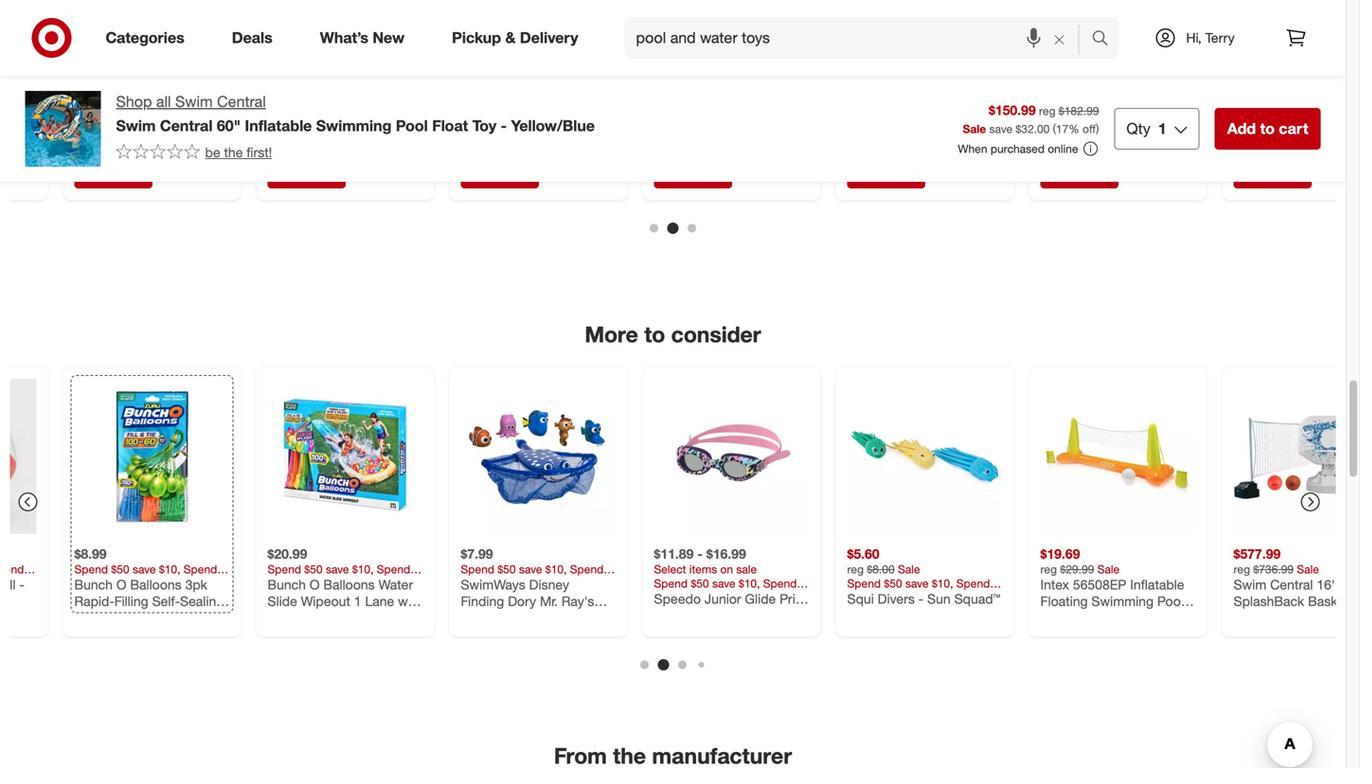 Task type: locate. For each thing, give the bounding box(es) containing it.
swimways disney finding dory mr. ray's dive and catch game
[[461, 576, 594, 626]]

swim down buffalo
[[116, 116, 156, 135]]

more to consider
[[585, 321, 761, 348]]

32.00
[[1021, 122, 1050, 136]]

pants
[[122, 130, 155, 147]]

sale inside $5.60 reg $8.00 sale
[[898, 562, 920, 576]]

intex 56508ep inflatable floating swimming pool toys volleyball game, green image
[[1040, 379, 1196, 534]]

swimways
[[461, 576, 525, 593]]

black
[[161, 147, 194, 163]]

add down enfamil
[[1227, 119, 1256, 138]]

add to cart button down the pajama
[[74, 158, 152, 189]]

buffalo
[[114, 97, 156, 114]]

1 horizontal spatial add to cart button
[[1215, 108, 1321, 150]]

yellow/blue
[[511, 116, 595, 135]]

sale inside '$199.99 reg $299.99 sale'
[[1104, 97, 1126, 111]]

0 horizontal spatial central
[[160, 116, 213, 135]]

1 vertical spatial cart
[[122, 166, 144, 181]]

enfamil neuropro ready to feed infant formula bottle - 32 fl oz image
[[1234, 0, 1360, 69]]

swim up "family"
[[175, 92, 213, 111]]

balloons right o
[[130, 576, 182, 593]]

0 vertical spatial &
[[505, 28, 516, 47]]

0 vertical spatial cart
[[1279, 119, 1308, 138]]

toy
[[472, 116, 496, 135]]

reg inside $59.99 reg jbl tune flex true wireless bluetooth noise canceling earbuds
[[268, 97, 284, 111]]

add to cart down enfamil
[[1227, 119, 1308, 138]]

0 horizontal spatial $11.89
[[654, 545, 694, 562]]

sea cuisine pan sear garlic & herb tilapia - frozen - 9oz image
[[847, 0, 1002, 69]]

$8.99 up garlic
[[847, 81, 879, 97]]

0 vertical spatial add to cart
[[1227, 119, 1308, 138]]

to
[[1260, 119, 1275, 138], [108, 166, 119, 181], [644, 321, 665, 348]]

squi divers - sun squad™
[[847, 590, 1000, 607]]

0 vertical spatial to
[[1260, 119, 1275, 138]]

1 horizontal spatial cart
[[1279, 119, 1308, 138]]

0 horizontal spatial add to cart button
[[74, 158, 152, 189]]

1 horizontal spatial add
[[1227, 119, 1256, 138]]

squad™
[[954, 590, 1000, 607]]

reg for $19.69
[[1040, 562, 1057, 576]]

1 vertical spatial add to cart
[[83, 166, 144, 181]]

$11.89 left $16.99
[[654, 545, 694, 562]]

1 vertical spatial swim
[[116, 116, 156, 135]]

60"
[[217, 116, 241, 135]]

balloons left 'by'
[[113, 609, 164, 626]]

canceling
[[268, 145, 327, 161]]

chicane
[[487, 97, 535, 114]]

organic red potatoes - 3lb image
[[0, 0, 36, 69]]

qty
[[1126, 119, 1151, 138]]

0 horizontal spatial $8.99
[[74, 545, 107, 562]]

1 vertical spatial add to cart button
[[74, 158, 152, 189]]

-
[[973, 114, 978, 130], [501, 116, 507, 135], [159, 130, 164, 147], [891, 130, 896, 147], [697, 545, 703, 562], [918, 590, 924, 607]]

terry
[[1205, 29, 1235, 46]]

- right toy
[[501, 116, 507, 135]]

reg inside $150.99 reg $182.99 sale save $ 32.00 ( 17 % off )
[[1039, 104, 1055, 118]]

0 vertical spatial balloons
[[130, 576, 182, 593]]

sale for $5.60
[[898, 562, 920, 576]]

to down enfamil
[[1260, 119, 1275, 138]]

self-
[[152, 593, 180, 609]]

add to cart button left "rea"
[[1215, 108, 1321, 150]]

%
[[1069, 122, 1079, 136]]

0 vertical spatial central
[[217, 92, 266, 111]]

matching
[[118, 114, 173, 130]]

sale right the $8.00
[[898, 562, 920, 576]]

$8.99 up bunch
[[74, 545, 107, 562]]

)
[[1096, 122, 1099, 136]]

0 horizontal spatial &
[[505, 28, 516, 47]]

to for the left add to cart "button"
[[108, 166, 119, 181]]

reg inside $5.60 reg $8.00 sale
[[847, 562, 864, 576]]

dive
[[461, 609, 487, 626]]

flex
[[326, 111, 350, 128]]

central up 60"
[[217, 92, 266, 111]]

- left sun
[[918, 590, 924, 607]]

0 horizontal spatial to
[[108, 166, 119, 181]]

pickup & delivery link
[[436, 17, 602, 59]]

sale right the $29.99 on the bottom of the page
[[1097, 562, 1120, 576]]

1 vertical spatial central
[[160, 116, 213, 135]]

$8.99
[[847, 81, 879, 97], [74, 545, 107, 562]]

$19.99 link
[[654, 0, 809, 147]]

bell chicane adult bike helmet image
[[461, 0, 616, 69]]

- inside shop all swim central swim central 60" inflatable swimming pool float toy - yellow/blue
[[501, 116, 507, 135]]

reg for $150.99
[[1039, 104, 1055, 118]]

1 horizontal spatial &
[[886, 114, 894, 130]]

2 horizontal spatial to
[[1260, 119, 1275, 138]]

jbl tune flex true wireless bluetooth noise canceling earbuds image
[[268, 0, 423, 69]]

$11.89 - $16.99 select items on sale
[[654, 545, 757, 576]]

bunch
[[74, 576, 113, 593]]

central down check
[[160, 116, 213, 135]]

sale right $299.99
[[1104, 97, 1126, 111]]

sun
[[927, 590, 951, 607]]

1 vertical spatial balloons
[[113, 609, 164, 626]]

garlic
[[847, 114, 882, 130]]

reg inside '$199.99 reg $299.99 sale'
[[1040, 97, 1057, 111]]

what's new
[[320, 28, 405, 47]]

first!
[[247, 144, 272, 160]]

add to cart down wondershop™
[[83, 166, 144, 181]]

reg for $577.99
[[1234, 562, 1250, 576]]

sale inside '$19.69 reg $29.99 sale'
[[1097, 562, 1120, 576]]

1 horizontal spatial $11.89
[[1234, 81, 1273, 97]]

$11.89 inside $11.89 enfamil neuropro rea
[[1234, 81, 1273, 97]]

o
[[116, 576, 126, 593]]

sale for $150.99
[[963, 122, 986, 136]]

2 vertical spatial to
[[644, 321, 665, 348]]

cart down neuropro
[[1279, 119, 1308, 138]]

1 vertical spatial to
[[108, 166, 119, 181]]

0 vertical spatial add to cart button
[[1215, 108, 1321, 150]]

- left $16.99
[[697, 545, 703, 562]]

what's new link
[[304, 17, 428, 59]]

reg for $59.99
[[268, 97, 284, 111]]

sale up when
[[963, 122, 986, 136]]

2pc marble & wood mortar and pestle set warm gray - hearth & hand™ with magnolia image
[[654, 0, 809, 69]]

$11.89 left neuropro
[[1234, 81, 1273, 97]]

qty 1
[[1126, 119, 1167, 138]]

swimming
[[316, 116, 392, 135]]

1 vertical spatial &
[[886, 114, 894, 130]]

add down wondershop™
[[83, 166, 104, 181]]

bike
[[574, 97, 600, 114]]

sale inside $150.99 reg $182.99 sale save $ 32.00 ( 17 % off )
[[963, 122, 986, 136]]

and
[[490, 609, 513, 626]]

0 vertical spatial add
[[1227, 119, 1256, 138]]

squi divers - sun squad™ image
[[847, 379, 1002, 534]]

pickup
[[452, 28, 501, 47]]

& left herb on the right top
[[886, 114, 894, 130]]

1 horizontal spatial central
[[217, 92, 266, 111]]

$8.99 inside $8.99 sea cuisine pan sear garlic & herb tilapia - frozen - 9oz
[[847, 81, 879, 97]]

pajama
[[74, 130, 118, 147]]

to right more
[[644, 321, 665, 348]]

$8.99 for $8.99
[[74, 545, 107, 562]]

1 horizontal spatial $8.99
[[847, 81, 879, 97]]

reg inside '$19.69 reg $29.99 sale'
[[1040, 562, 1057, 576]]

sale inside $577.99 reg $736.99 sale
[[1297, 562, 1319, 576]]

tilapia
[[931, 114, 969, 130]]

what's
[[320, 28, 368, 47]]

true
[[354, 111, 379, 128]]

&
[[505, 28, 516, 47], [886, 114, 894, 130]]

& right pickup
[[505, 28, 516, 47]]

$11.89 inside $11.89 - $16.99 select items on sale
[[654, 545, 694, 562]]

- right the "pants"
[[159, 130, 164, 147]]

reg inside $577.99 reg $736.99 sale
[[1234, 562, 1250, 576]]

tune
[[295, 111, 322, 128]]

add to cart
[[1227, 119, 1308, 138], [83, 166, 144, 181]]

0 horizontal spatial swim
[[116, 116, 156, 135]]

$182.99
[[1059, 104, 1099, 118]]

0 vertical spatial swim
[[175, 92, 213, 111]]

water
[[74, 609, 109, 626]]

14" classic beach ball - sun squad™ image
[[0, 379, 36, 534]]

to down wondershop™
[[108, 166, 119, 181]]

the
[[224, 144, 243, 160]]

1 vertical spatial $11.89
[[654, 545, 694, 562]]

cart down wondershop™
[[122, 166, 144, 181]]

bell
[[461, 97, 483, 114]]

bunch o balloons 3pk rapid-filling self-sealing water balloons by zuru
[[74, 576, 224, 626]]

swim
[[175, 92, 213, 111], [116, 116, 156, 135]]

pan
[[922, 97, 944, 114]]

sealing
[[180, 593, 224, 609]]

$59.99 reg jbl tune flex true wireless bluetooth noise canceling earbuds
[[268, 81, 417, 161]]

reg
[[268, 97, 284, 111], [1040, 97, 1057, 111], [1039, 104, 1055, 118], [847, 562, 864, 576], [1040, 562, 1057, 576], [1234, 562, 1250, 576]]

1 vertical spatial $8.99
[[74, 545, 107, 562]]

17
[[1056, 122, 1069, 136]]

0 horizontal spatial cart
[[122, 166, 144, 181]]

pickup & delivery
[[452, 28, 578, 47]]

swim central 16' splashback basketball and volleyball combo swimming pool game image
[[1234, 379, 1360, 534]]

sale for $199.99
[[1104, 97, 1126, 111]]

cart
[[1279, 119, 1308, 138], [122, 166, 144, 181]]

0 horizontal spatial add
[[83, 166, 104, 181]]

0 vertical spatial $11.89
[[1234, 81, 1273, 97]]

- right tilapia
[[973, 114, 978, 130]]

ray's
[[561, 593, 594, 609]]

$10.00 men's buffalo check fleece matching family pajama pants - wondershop™ black
[[74, 81, 215, 163]]

sale right $736.99
[[1297, 562, 1319, 576]]

$11.89 for $11.89 - $16.99 select items on sale
[[654, 545, 694, 562]]

& inside $8.99 sea cuisine pan sear garlic & herb tilapia - frozen - 9oz
[[886, 114, 894, 130]]

1 vertical spatial add
[[83, 166, 104, 181]]

image of swim central 60" inflatable swimming pool float toy - yellow/blue image
[[25, 91, 101, 167]]

0 vertical spatial $8.99
[[847, 81, 879, 97]]



Task type: vqa. For each thing, say whether or not it's contained in the screenshot.
bottommost add to cart button
yes



Task type: describe. For each thing, give the bounding box(es) containing it.
$20.99 link
[[268, 379, 423, 609]]

What can we help you find? suggestions appear below search field
[[625, 17, 1096, 59]]

bunch o balloons 3pk rapid-filling self-sealing water balloons by zuru image
[[74, 379, 230, 534]]

frozen
[[847, 130, 887, 147]]

be the first! link
[[116, 143, 272, 162]]

noise
[[383, 128, 417, 145]]

9oz
[[900, 130, 921, 147]]

fleece
[[74, 114, 114, 130]]

game
[[555, 609, 591, 626]]

sear
[[948, 97, 976, 114]]

- left 9oz
[[891, 130, 896, 147]]

$20.99
[[268, 545, 307, 562]]

- inside $11.89 - $16.99 select items on sale
[[697, 545, 703, 562]]

new
[[373, 28, 405, 47]]

save
[[989, 122, 1012, 136]]

mr.
[[540, 593, 558, 609]]

- inside $10.00 men's buffalo check fleece matching family pajama pants - wondershop™ black
[[159, 130, 164, 147]]

reg for $5.60
[[847, 562, 864, 576]]

$29.99
[[1060, 562, 1094, 576]]

hi, terry
[[1186, 29, 1235, 46]]

neuropro
[[1281, 97, 1337, 114]]

swimways disney finding dory mr. ray's dive and catch game image
[[461, 379, 616, 534]]

online
[[1048, 142, 1078, 156]]

$10.00
[[74, 81, 114, 97]]

1
[[1158, 119, 1167, 138]]

$736.99
[[1253, 562, 1294, 576]]

deals link
[[216, 17, 296, 59]]

shop all swim central swim central 60" inflatable swimming pool float toy - yellow/blue
[[116, 92, 595, 135]]

deals
[[232, 28, 273, 47]]

jbl
[[268, 111, 291, 128]]

$11.89 enfamil neuropro rea
[[1234, 81, 1360, 147]]

purchased
[[991, 142, 1045, 156]]

3pk
[[185, 576, 207, 593]]

1 horizontal spatial to
[[644, 321, 665, 348]]

$577.99
[[1234, 545, 1281, 562]]

$
[[1016, 122, 1021, 136]]

search
[[1083, 30, 1129, 49]]

filling
[[114, 593, 148, 609]]

when purchased online
[[958, 142, 1078, 156]]

(
[[1053, 122, 1056, 136]]

finding
[[461, 593, 504, 609]]

$150.99
[[989, 102, 1036, 118]]

select
[[654, 562, 686, 576]]

$5.60 reg $8.00 sale
[[847, 545, 920, 576]]

float
[[432, 116, 468, 135]]

zuru
[[186, 609, 222, 626]]

to for the rightmost add to cart "button"
[[1260, 119, 1275, 138]]

$199.99
[[1040, 81, 1087, 97]]

$199.99 reg $299.99 sale
[[1040, 81, 1126, 111]]

be
[[205, 144, 220, 160]]

speedo junior glide print swim goggles image
[[654, 379, 809, 534]]

$16.99
[[706, 545, 746, 562]]

0 horizontal spatial add to cart
[[83, 166, 144, 181]]

1 horizontal spatial add to cart
[[1227, 119, 1308, 138]]

when
[[958, 142, 987, 156]]

by
[[168, 609, 182, 626]]

1 horizontal spatial swim
[[175, 92, 213, 111]]

$8.99 for $8.99 sea cuisine pan sear garlic & herb tilapia - frozen - 9oz
[[847, 81, 879, 97]]

$5.60
[[847, 545, 879, 562]]

be the first!
[[205, 144, 272, 160]]

bunch o balloons water slide wipeout 1 lane with 100pc neon water balloons by zuru image
[[268, 379, 423, 534]]

$19.69 reg $29.99 sale
[[1040, 545, 1120, 576]]

$299.99
[[1060, 97, 1100, 111]]

$11.89 for $11.89 enfamil neuropro rea
[[1234, 81, 1273, 97]]

$32.99 bell chicane adult bike helmet
[[461, 81, 600, 130]]

dory
[[508, 593, 536, 609]]

categories
[[106, 28, 184, 47]]

sale for $19.69
[[1097, 562, 1120, 576]]

family
[[177, 114, 215, 130]]

squi
[[847, 590, 874, 607]]

herb
[[898, 114, 927, 130]]

$577.99 reg $736.99 sale
[[1234, 545, 1319, 576]]

sale for $577.99
[[1297, 562, 1319, 576]]

catch
[[516, 609, 552, 626]]

search button
[[1083, 17, 1129, 63]]

hi,
[[1186, 29, 1202, 46]]

$59.99
[[268, 81, 307, 97]]

check
[[159, 97, 198, 114]]

rea
[[1341, 97, 1360, 114]]

sale
[[736, 562, 757, 576]]

enfamil
[[1234, 97, 1277, 114]]

helmet
[[461, 114, 503, 130]]

delivery
[[520, 28, 578, 47]]

men's buffalo check fleece matching family pajama pants - wondershop™ black image
[[74, 0, 230, 69]]

disney
[[529, 576, 569, 593]]

$150.99 reg $182.99 sale save $ 32.00 ( 17 % off )
[[963, 102, 1099, 136]]

divers
[[878, 590, 915, 607]]

inflatable
[[245, 116, 312, 135]]

$7.99
[[461, 545, 493, 562]]

hisense 55" class a6 series 4k uhd smart google tv - 55a6h4 -special purchase image
[[1040, 0, 1196, 69]]

reg for $199.99
[[1040, 97, 1057, 111]]

pool
[[396, 116, 428, 135]]

all
[[156, 92, 171, 111]]



